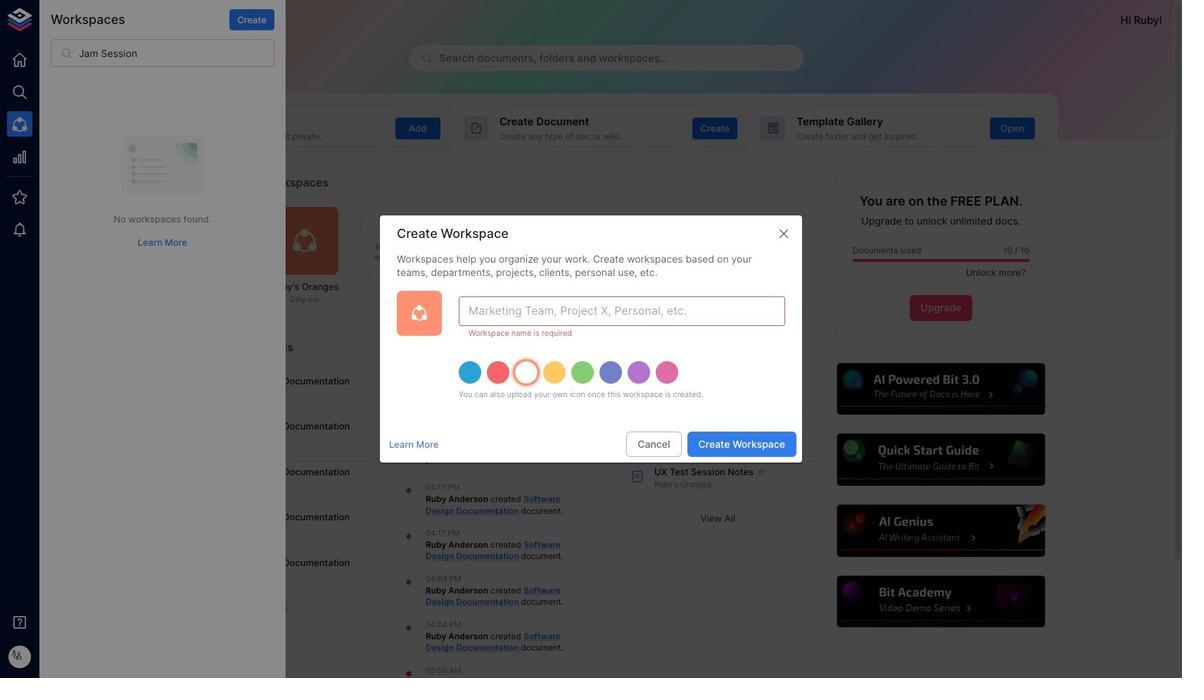 Task type: vqa. For each thing, say whether or not it's contained in the screenshot.
statement of work image
no



Task type: locate. For each thing, give the bounding box(es) containing it.
Search Workspaces... text field
[[79, 39, 275, 67]]

3 help image from the top
[[836, 503, 1048, 559]]

Marketing Team, Project X, Personal, etc. text field
[[459, 296, 786, 326]]

dialog
[[380, 215, 803, 463]]

help image
[[836, 361, 1048, 417], [836, 432, 1048, 488], [836, 503, 1048, 559], [836, 574, 1048, 630]]



Task type: describe. For each thing, give the bounding box(es) containing it.
1 help image from the top
[[836, 361, 1048, 417]]

2 help image from the top
[[836, 432, 1048, 488]]

4 help image from the top
[[836, 574, 1048, 630]]



